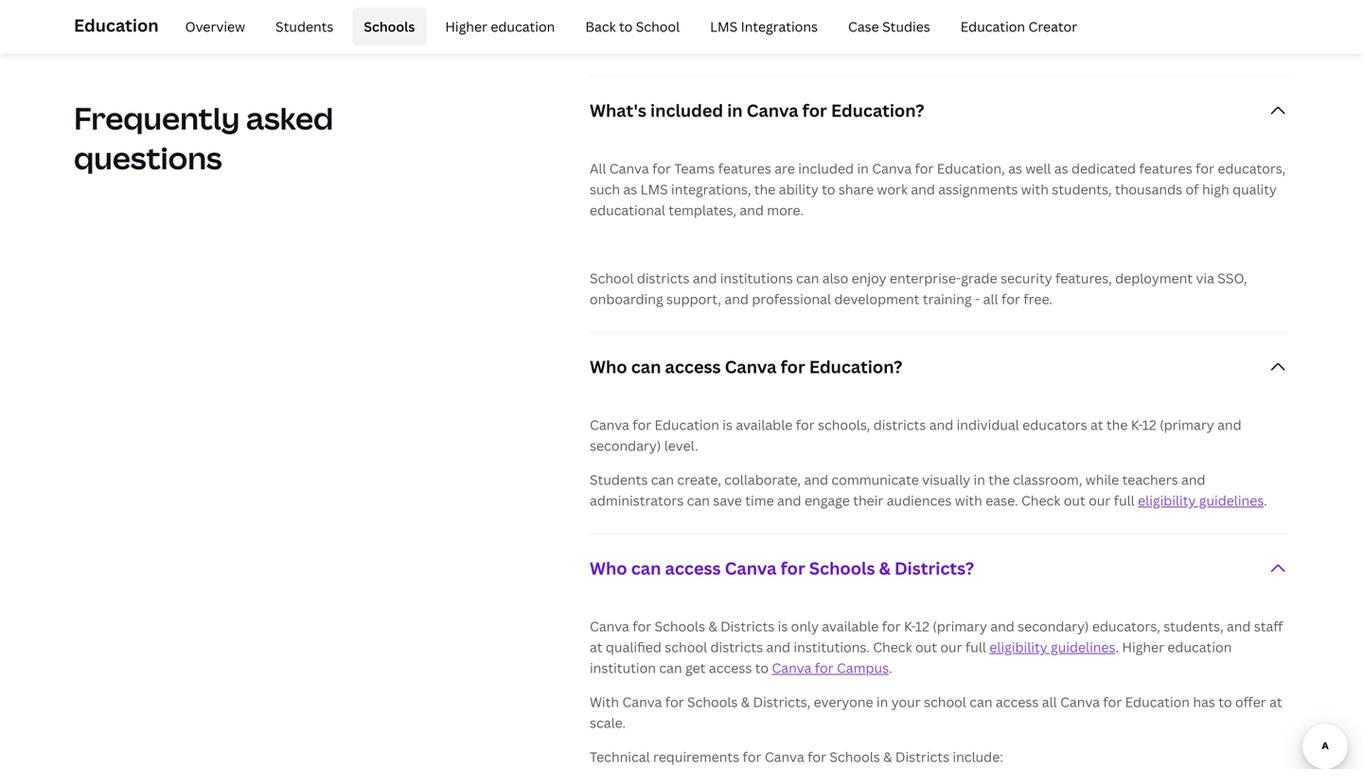 Task type: describe. For each thing, give the bounding box(es) containing it.
onboarding
[[590, 290, 663, 308]]

districts inside canva for education is available for schools, districts and individual educators at the k-12 (primary and secondary) level.
[[874, 416, 926, 434]]

schools inside "canva for schools & districts is only available for k-12 (primary and secondary) educators, students, and staff at qualified school districts and institutions. check out our full"
[[655, 618, 705, 636]]

canva up the are
[[747, 99, 799, 122]]

check inside the students can create, collaborate, and communicate visually in the classroom, while teachers and administrators can save time and engage their audiences with ease. check out our full
[[1021, 492, 1061, 510]]

canva right all
[[609, 160, 649, 177]]

districts inside "canva for schools & districts is only available for k-12 (primary and secondary) educators, students, and staff at qualified school districts and institutions. check out our full"
[[720, 618, 775, 636]]

the inside canva for education is available for schools, districts and individual educators at the k-12 (primary and secondary) level.
[[1107, 416, 1128, 434]]

campus
[[837, 659, 889, 677]]

scale.
[[590, 714, 626, 732]]

sso,
[[1218, 269, 1247, 287]]

ease.
[[986, 492, 1018, 510]]

what's included in canva for education?
[[590, 99, 924, 122]]

overview
[[185, 18, 245, 36]]

education? for who can access canva for education?
[[809, 355, 903, 379]]

educators, inside "canva for schools & districts is only available for k-12 (primary and secondary) educators, students, and staff at qualified school districts and institutions. check out our full"
[[1092, 618, 1160, 636]]

for up high
[[1196, 160, 1215, 177]]

lms integrations
[[710, 18, 818, 36]]

at inside "canva for schools & districts is only available for k-12 (primary and secondary) educators, students, and staff at qualified school districts and institutions. check out our full"
[[590, 639, 603, 657]]

schools inside menu bar
[[364, 18, 415, 36]]

save
[[713, 492, 742, 510]]

time
[[745, 492, 774, 510]]

-
[[975, 290, 980, 308]]

all inside school districts and institutions can also enjoy enterprise-grade security features, deployment via sso, onboarding support, and professional development training - all for free.
[[983, 290, 998, 308]]

education inside . higher education institution can get access to
[[1168, 639, 1232, 657]]

dedicated
[[1072, 160, 1136, 177]]

everyone
[[814, 693, 873, 711]]

can down onboarding
[[631, 355, 661, 379]]

for up qualified
[[633, 618, 651, 636]]

guidelines for eligibility guidelines
[[1051, 639, 1116, 657]]

canva for campus link
[[772, 659, 889, 677]]

. higher education institution can get access to
[[590, 639, 1232, 677]]

full inside the students can create, collaborate, and communicate visually in the classroom, while teachers and administrators can save time and engage their audiences with ease. check out our full
[[1114, 492, 1135, 510]]

can up administrators
[[651, 471, 674, 489]]

well
[[1026, 160, 1051, 177]]

students can create, collaborate, and communicate visually in the classroom, while teachers and administrators can save time and engage their audiences with ease. check out our full
[[590, 471, 1206, 510]]

such
[[590, 180, 620, 198]]

educators
[[1023, 416, 1087, 434]]

2 vertical spatial .
[[889, 659, 892, 677]]

students for students can create, collaborate, and communicate visually in the classroom, while teachers and administrators can save time and engage their audiences with ease. check out our full
[[590, 471, 648, 489]]

overview link
[[174, 8, 257, 45]]

access inside the with canva for schools & districts, everyone in your school can access all canva for education has to offer at scale.
[[996, 693, 1039, 711]]

collaborate,
[[724, 471, 801, 489]]

higher education
[[445, 18, 555, 36]]

what's included in canva for education? button
[[590, 77, 1289, 145]]

assignments
[[938, 180, 1018, 198]]

individual
[[957, 416, 1019, 434]]

1 vertical spatial districts
[[895, 748, 950, 766]]

districts?
[[895, 557, 974, 580]]

canva inside "canva for schools & districts is only available for k-12 (primary and secondary) educators, students, and staff at qualified school districts and institutions. check out our full"
[[590, 618, 629, 636]]

for inside who can access canva for schools & districts? dropdown button
[[781, 557, 805, 580]]

schools,
[[818, 416, 870, 434]]

schools inside dropdown button
[[809, 557, 875, 580]]

for down everyone
[[808, 748, 826, 766]]

& inside who can access canva for schools & districts? dropdown button
[[879, 557, 891, 580]]

for right 'requirements'
[[743, 748, 762, 766]]

include:
[[953, 748, 1003, 766]]

ability
[[779, 180, 819, 198]]

for left teams
[[652, 160, 671, 177]]

also
[[822, 269, 849, 287]]

lms integrations link
[[699, 8, 829, 45]]

education creator
[[961, 18, 1077, 36]]

deployment
[[1115, 269, 1193, 287]]

0 vertical spatial .
[[1264, 492, 1267, 510]]

teams
[[674, 160, 715, 177]]

case studies
[[848, 18, 930, 36]]

for down "institutions."
[[815, 659, 834, 677]]

enterprise-
[[890, 269, 961, 287]]

access inside who can access canva for schools & districts? dropdown button
[[665, 557, 721, 580]]

share
[[839, 180, 874, 198]]

in inside what's included in canva for education? dropdown button
[[727, 99, 743, 122]]

creator
[[1029, 18, 1077, 36]]

teachers
[[1122, 471, 1178, 489]]

technical requirements for canva for schools & districts include:
[[590, 748, 1003, 766]]

offer
[[1235, 693, 1266, 711]]

audiences
[[887, 492, 952, 510]]

security
[[1001, 269, 1052, 287]]

lms inside all canva for teams features are included in canva for education, as well as dedicated features for educators, such as lms integrations, the ability to share work and assignments with students, thousands of high quality educational templates, and more.
[[641, 180, 668, 198]]

education inside menu bar
[[491, 18, 555, 36]]

students for students
[[276, 18, 334, 36]]

k- inside canva for education is available for schools, districts and individual educators at the k-12 (primary and secondary) level.
[[1131, 416, 1142, 434]]

for up 'requirements'
[[665, 693, 684, 711]]

more.
[[767, 201, 804, 219]]

questions
[[74, 137, 222, 178]]

canva for education is available for schools, districts and individual educators at the k-12 (primary and secondary) level.
[[590, 416, 1242, 455]]

all
[[590, 160, 606, 177]]

at inside the with canva for schools & districts, everyone in your school can access all canva for education has to offer at scale.
[[1270, 693, 1282, 711]]

visually
[[922, 471, 970, 489]]

canva for schools & districts is only available for k-12 (primary and secondary) educators, students, and staff at qualified school districts and institutions. check out our full
[[590, 618, 1283, 657]]

their
[[853, 492, 884, 510]]

frequently
[[74, 98, 240, 139]]

2 horizontal spatial as
[[1054, 160, 1068, 177]]

canva for campus .
[[772, 659, 892, 677]]

to inside . higher education institution can get access to
[[755, 659, 769, 677]]

districts,
[[753, 693, 811, 711]]

who can access canva for education?
[[590, 355, 903, 379]]

12 inside canva for education is available for schools, districts and individual educators at the k-12 (primary and secondary) level.
[[1142, 416, 1157, 434]]

of
[[1186, 180, 1199, 198]]

enjoy
[[852, 269, 887, 287]]

to inside all canva for teams features are included in canva for education, as well as dedicated features for educators, such as lms integrations, the ability to share work and assignments with students, thousands of high quality educational templates, and more.
[[822, 180, 835, 198]]

1 horizontal spatial lms
[[710, 18, 738, 36]]

engage
[[805, 492, 850, 510]]

features,
[[1056, 269, 1112, 287]]

students link
[[264, 8, 345, 45]]

can down create,
[[687, 492, 710, 510]]

& down your
[[883, 748, 892, 766]]

. inside . higher education institution can get access to
[[1116, 639, 1119, 657]]

the inside all canva for teams features are included in canva for education, as well as dedicated features for educators, such as lms integrations, the ability to share work and assignments with students, thousands of high quality educational templates, and more.
[[754, 180, 776, 198]]

educators, inside all canva for teams features are included in canva for education, as well as dedicated features for educators, such as lms integrations, the ability to share work and assignments with students, thousands of high quality educational templates, and more.
[[1218, 160, 1286, 177]]

is inside "canva for schools & districts is only available for k-12 (primary and secondary) educators, students, and staff at qualified school districts and institutions. check out our full"
[[778, 618, 788, 636]]

for inside school districts and institutions can also enjoy enterprise-grade security features, deployment via sso, onboarding support, and professional development training - all for free.
[[1002, 290, 1020, 308]]

& inside the with canva for schools & districts, everyone in your school can access all canva for education has to offer at scale.
[[741, 693, 750, 711]]

back to school
[[585, 18, 680, 36]]

schools link
[[353, 8, 426, 45]]

integrations
[[741, 18, 818, 36]]

who can access canva for schools & districts?
[[590, 557, 974, 580]]

canva down the eligibility guidelines
[[1060, 693, 1100, 711]]

school inside "canva for schools & districts is only available for k-12 (primary and secondary) educators, students, and staff at qualified school districts and institutions. check out our full"
[[665, 639, 707, 657]]

(primary inside canva for education is available for schools, districts and individual educators at the k-12 (primary and secondary) level.
[[1160, 416, 1214, 434]]

eligibility guidelines .
[[1138, 492, 1267, 510]]

for left schools,
[[796, 416, 815, 434]]

institutions.
[[794, 639, 870, 657]]

quality
[[1233, 180, 1277, 198]]

(primary inside "canva for schools & districts is only available for k-12 (primary and secondary) educators, students, and staff at qualified school districts and institutions. check out our full"
[[933, 618, 987, 636]]



Task type: vqa. For each thing, say whether or not it's contained in the screenshot.
the Create a design to the bottom
no



Task type: locate. For each thing, give the bounding box(es) containing it.
0 horizontal spatial our
[[940, 639, 962, 657]]

1 vertical spatial districts
[[874, 416, 926, 434]]

at inside canva for education is available for schools, districts and individual educators at the k-12 (primary and secondary) level.
[[1091, 416, 1103, 434]]

thousands
[[1115, 180, 1183, 198]]

what's
[[590, 99, 647, 122]]

education? up work
[[831, 99, 924, 122]]

studies
[[882, 18, 930, 36]]

canva right with
[[622, 693, 662, 711]]

education left the back
[[491, 18, 555, 36]]

canva inside canva for education is available for schools, districts and individual educators at the k-12 (primary and secondary) level.
[[590, 416, 629, 434]]

1 vertical spatial included
[[798, 160, 854, 177]]

the down the are
[[754, 180, 776, 198]]

the up "ease."
[[989, 471, 1010, 489]]

1 vertical spatial secondary)
[[1018, 618, 1089, 636]]

for inside what's included in canva for education? dropdown button
[[802, 99, 827, 122]]

1 horizontal spatial educators,
[[1218, 160, 1286, 177]]

is left only
[[778, 618, 788, 636]]

0 horizontal spatial at
[[590, 639, 603, 657]]

with
[[1021, 180, 1049, 198], [955, 492, 983, 510]]

classroom,
[[1013, 471, 1082, 489]]

0 horizontal spatial features
[[718, 160, 771, 177]]

education,
[[937, 160, 1005, 177]]

1 vertical spatial education?
[[809, 355, 903, 379]]

0 horizontal spatial school
[[590, 269, 634, 287]]

2 horizontal spatial at
[[1270, 693, 1282, 711]]

1 horizontal spatial features
[[1139, 160, 1193, 177]]

eligibility for eligibility guidelines .
[[1138, 492, 1196, 510]]

is inside canva for education is available for schools, districts and individual educators at the k-12 (primary and secondary) level.
[[723, 416, 733, 434]]

0 vertical spatial is
[[723, 416, 733, 434]]

1 horizontal spatial all
[[1042, 693, 1057, 711]]

12 up the teachers
[[1142, 416, 1157, 434]]

included up teams
[[650, 99, 723, 122]]

can up professional
[[796, 269, 819, 287]]

1 horizontal spatial check
[[1021, 492, 1061, 510]]

1 vertical spatial students
[[590, 471, 648, 489]]

12 inside "canva for schools & districts is only available for k-12 (primary and secondary) educators, students, and staff at qualified school districts and institutions. check out our full"
[[915, 618, 930, 636]]

1 horizontal spatial guidelines
[[1199, 492, 1264, 510]]

our inside "canva for schools & districts is only available for k-12 (primary and secondary) educators, students, and staff at qualified school districts and institutions. check out our full"
[[940, 639, 962, 657]]

1 vertical spatial educators,
[[1092, 618, 1160, 636]]

at
[[1091, 416, 1103, 434], [590, 639, 603, 657], [1270, 693, 1282, 711]]

can up include:
[[970, 693, 993, 711]]

1 horizontal spatial full
[[1114, 492, 1135, 510]]

in for everyone
[[877, 693, 888, 711]]

districts up districts,
[[710, 639, 763, 657]]

create,
[[677, 471, 721, 489]]

to left the share
[[822, 180, 835, 198]]

students up administrators
[[590, 471, 648, 489]]

menu bar containing overview
[[166, 8, 1089, 45]]

access right get at the right bottom
[[709, 659, 752, 677]]

while
[[1086, 471, 1119, 489]]

communicate
[[832, 471, 919, 489]]

for up only
[[781, 557, 805, 580]]

for down the eligibility guidelines
[[1103, 693, 1122, 711]]

0 horizontal spatial districts
[[637, 269, 690, 287]]

0 vertical spatial education?
[[831, 99, 924, 122]]

for inside who can access canva for education? dropdown button
[[781, 355, 805, 379]]

1 horizontal spatial secondary)
[[1018, 618, 1089, 636]]

with canva for schools & districts, everyone in your school can access all canva for education has to offer at scale.
[[590, 693, 1282, 732]]

higher inside menu bar
[[445, 18, 487, 36]]

can
[[796, 269, 819, 287], [631, 355, 661, 379], [651, 471, 674, 489], [687, 492, 710, 510], [631, 557, 661, 580], [659, 659, 682, 677], [970, 693, 993, 711]]

0 vertical spatial k-
[[1131, 416, 1142, 434]]

eligibility guidelines link
[[1138, 492, 1264, 510], [990, 639, 1116, 657]]

1 horizontal spatial education
[[1168, 639, 1232, 657]]

can left get at the right bottom
[[659, 659, 682, 677]]

development
[[834, 290, 920, 308]]

check up campus on the bottom right of the page
[[873, 639, 912, 657]]

to inside the with canva for schools & districts, everyone in your school can access all canva for education has to offer at scale.
[[1219, 693, 1232, 711]]

1 vertical spatial education
[[1168, 639, 1232, 657]]

eligibility guidelines link for teachers
[[1138, 492, 1264, 510]]

your
[[892, 693, 921, 711]]

educators, up quality at the right of page
[[1218, 160, 1286, 177]]

1 vertical spatial school
[[590, 269, 634, 287]]

back
[[585, 18, 616, 36]]

available up "institutions."
[[822, 618, 879, 636]]

students, down "dedicated"
[[1052, 180, 1112, 198]]

0 vertical spatial districts
[[720, 618, 775, 636]]

school right the back
[[636, 18, 680, 36]]

can inside . higher education institution can get access to
[[659, 659, 682, 677]]

integrations,
[[671, 180, 751, 198]]

available inside "canva for schools & districts is only available for k-12 (primary and secondary) educators, students, and staff at qualified school districts and institutions. check out our full"
[[822, 618, 879, 636]]

0 vertical spatial eligibility guidelines link
[[1138, 492, 1264, 510]]

& left districts,
[[741, 693, 750, 711]]

1 horizontal spatial .
[[1116, 639, 1119, 657]]

education?
[[831, 99, 924, 122], [809, 355, 903, 379]]

& inside "canva for schools & districts is only available for k-12 (primary and secondary) educators, students, and staff at qualified school districts and institutions. check out our full"
[[708, 618, 717, 636]]

access inside who can access canva for education? dropdown button
[[665, 355, 721, 379]]

1 features from the left
[[718, 160, 771, 177]]

students
[[276, 18, 334, 36], [590, 471, 648, 489]]

schools down get at the right bottom
[[687, 693, 738, 711]]

canva
[[747, 99, 799, 122], [609, 160, 649, 177], [872, 160, 912, 177], [725, 355, 777, 379], [590, 416, 629, 434], [725, 557, 777, 580], [590, 618, 629, 636], [772, 659, 812, 677], [622, 693, 662, 711], [1060, 693, 1100, 711], [765, 748, 804, 766]]

has
[[1193, 693, 1215, 711]]

students, left staff
[[1164, 618, 1224, 636]]

educators,
[[1218, 160, 1286, 177], [1092, 618, 1160, 636]]

0 vertical spatial available
[[736, 416, 793, 434]]

schools up get at the right bottom
[[655, 618, 705, 636]]

administrators
[[590, 492, 684, 510]]

higher inside . higher education institution can get access to
[[1122, 639, 1164, 657]]

school inside school districts and institutions can also enjoy enterprise-grade security features, deployment via sso, onboarding support, and professional development training - all for free.
[[590, 269, 634, 287]]

for
[[802, 99, 827, 122], [652, 160, 671, 177], [915, 160, 934, 177], [1196, 160, 1215, 177], [1002, 290, 1020, 308], [781, 355, 805, 379], [633, 416, 651, 434], [796, 416, 815, 434], [781, 557, 805, 580], [633, 618, 651, 636], [882, 618, 901, 636], [815, 659, 834, 677], [665, 693, 684, 711], [1103, 693, 1122, 711], [743, 748, 762, 766], [808, 748, 826, 766]]

1 vertical spatial at
[[590, 639, 603, 657]]

1 vertical spatial lms
[[641, 180, 668, 198]]

frequently asked questions
[[74, 98, 333, 178]]

who down administrators
[[590, 557, 627, 580]]

who down onboarding
[[590, 355, 627, 379]]

who can access canva for education? button
[[590, 333, 1289, 401]]

included inside dropdown button
[[650, 99, 723, 122]]

institution
[[590, 659, 656, 677]]

education? inside what's included in canva for education? dropdown button
[[831, 99, 924, 122]]

in up integrations,
[[727, 99, 743, 122]]

1 vertical spatial the
[[1107, 416, 1128, 434]]

secondary) up the eligibility guidelines
[[1018, 618, 1089, 636]]

1 horizontal spatial out
[[1064, 492, 1086, 510]]

can down administrators
[[631, 557, 661, 580]]

school
[[636, 18, 680, 36], [590, 269, 634, 287]]

at right the educators
[[1091, 416, 1103, 434]]

12 up . higher education institution can get access to
[[915, 618, 930, 636]]

access down the support,
[[665, 355, 721, 379]]

1 vertical spatial our
[[940, 639, 962, 657]]

0 horizontal spatial eligibility
[[990, 639, 1048, 657]]

educational
[[590, 201, 665, 219]]

lms left integrations
[[710, 18, 738, 36]]

school inside the with canva for schools & districts, everyone in your school can access all canva for education has to offer at scale.
[[924, 693, 966, 711]]

0 horizontal spatial guidelines
[[1051, 639, 1116, 657]]

features
[[718, 160, 771, 177], [1139, 160, 1193, 177]]

canva down time
[[725, 557, 777, 580]]

eligibility
[[1138, 492, 1196, 510], [990, 639, 1048, 657]]

via
[[1196, 269, 1215, 287]]

professional
[[752, 290, 831, 308]]

canva up administrators
[[590, 416, 629, 434]]

canva down professional
[[725, 355, 777, 379]]

2 vertical spatial districts
[[710, 639, 763, 657]]

education inside the with canva for schools & districts, everyone in your school can access all canva for education has to offer at scale.
[[1125, 693, 1190, 711]]

0 horizontal spatial is
[[723, 416, 733, 434]]

full
[[1114, 492, 1135, 510], [966, 639, 986, 657]]

1 vertical spatial students,
[[1164, 618, 1224, 636]]

1 horizontal spatial available
[[822, 618, 879, 636]]

case
[[848, 18, 879, 36]]

education? inside who can access canva for education? dropdown button
[[809, 355, 903, 379]]

our inside the students can create, collaborate, and communicate visually in the classroom, while teachers and administrators can save time and engage their audiences with ease. check out our full
[[1089, 492, 1111, 510]]

education? up schools,
[[809, 355, 903, 379]]

in up the share
[[857, 160, 869, 177]]

can inside school districts and institutions can also enjoy enterprise-grade security features, deployment via sso, onboarding support, and professional development training - all for free.
[[796, 269, 819, 287]]

1 vertical spatial is
[[778, 618, 788, 636]]

0 horizontal spatial districts
[[720, 618, 775, 636]]

districts inside "canva for schools & districts is only available for k-12 (primary and secondary) educators, students, and staff at qualified school districts and institutions. check out our full"
[[710, 639, 763, 657]]

1 vertical spatial available
[[822, 618, 879, 636]]

0 vertical spatial school
[[636, 18, 680, 36]]

canva down districts,
[[765, 748, 804, 766]]

work
[[877, 180, 908, 198]]

0 horizontal spatial school
[[665, 639, 707, 657]]

education
[[491, 18, 555, 36], [1168, 639, 1232, 657]]

0 horizontal spatial the
[[754, 180, 776, 198]]

2 who from the top
[[590, 557, 627, 580]]

0 vertical spatial students
[[276, 18, 334, 36]]

0 vertical spatial education
[[491, 18, 555, 36]]

out inside the students can create, collaborate, and communicate visually in the classroom, while teachers and administrators can save time and engage their audiences with ease. check out our full
[[1064, 492, 1086, 510]]

who inside who can access canva for schools & districts? dropdown button
[[590, 557, 627, 580]]

1 horizontal spatial as
[[1008, 160, 1022, 177]]

1 horizontal spatial students,
[[1164, 618, 1224, 636]]

1 horizontal spatial (primary
[[1160, 416, 1214, 434]]

1 horizontal spatial students
[[590, 471, 648, 489]]

with
[[590, 693, 619, 711]]

full down 'while' at the right bottom of page
[[1114, 492, 1135, 510]]

access down the eligibility guidelines
[[996, 693, 1039, 711]]

features up the thousands
[[1139, 160, 1193, 177]]

students inside the students can create, collaborate, and communicate visually in the classroom, while teachers and administrators can save time and engage their audiences with ease. check out our full
[[590, 471, 648, 489]]

1 horizontal spatial with
[[1021, 180, 1049, 198]]

access down save
[[665, 557, 721, 580]]

0 horizontal spatial educators,
[[1092, 618, 1160, 636]]

0 vertical spatial at
[[1091, 416, 1103, 434]]

educators, up the eligibility guidelines
[[1092, 618, 1160, 636]]

education up the 'has'
[[1168, 639, 1232, 657]]

higher education link
[[434, 8, 566, 45]]

with down well
[[1021, 180, 1049, 198]]

1 horizontal spatial school
[[636, 18, 680, 36]]

all inside the with canva for schools & districts, everyone in your school can access all canva for education has to offer at scale.
[[1042, 693, 1057, 711]]

all right the - in the right of the page
[[983, 290, 998, 308]]

full up the with canva for schools & districts, everyone in your school can access all canva for education has to offer at scale.
[[966, 639, 986, 657]]

0 vertical spatial guidelines
[[1199, 492, 1264, 510]]

eligibility for eligibility guidelines
[[990, 639, 1048, 657]]

districts down the with canva for schools & districts, everyone in your school can access all canva for education has to offer at scale.
[[895, 748, 950, 766]]

1 vertical spatial with
[[955, 492, 983, 510]]

secondary) left level.
[[590, 437, 661, 455]]

grade
[[961, 269, 997, 287]]

in
[[727, 99, 743, 122], [857, 160, 869, 177], [974, 471, 985, 489], [877, 693, 888, 711]]

districts right schools,
[[874, 416, 926, 434]]

school districts and institutions can also enjoy enterprise-grade security features, deployment via sso, onboarding support, and professional development training - all for free.
[[590, 269, 1247, 308]]

(primary up the teachers
[[1160, 416, 1214, 434]]

qualified
[[606, 639, 662, 657]]

0 horizontal spatial lms
[[641, 180, 668, 198]]

available inside canva for education is available for schools, districts and individual educators at the k-12 (primary and secondary) level.
[[736, 416, 793, 434]]

0 vertical spatial with
[[1021, 180, 1049, 198]]

2 vertical spatial the
[[989, 471, 1010, 489]]

out inside "canva for schools & districts is only available for k-12 (primary and secondary) educators, students, and staff at qualified school districts and institutions. check out our full"
[[915, 639, 937, 657]]

canva up work
[[872, 160, 912, 177]]

asked
[[246, 98, 333, 139]]

lms up the educational
[[641, 180, 668, 198]]

1 vertical spatial out
[[915, 639, 937, 657]]

high
[[1202, 180, 1229, 198]]

support,
[[667, 290, 721, 308]]

all down the eligibility guidelines
[[1042, 693, 1057, 711]]

districts
[[637, 269, 690, 287], [874, 416, 926, 434], [710, 639, 763, 657]]

who for who can access canva for education?
[[590, 355, 627, 379]]

education? for what's included in canva for education?
[[831, 99, 924, 122]]

to up districts,
[[755, 659, 769, 677]]

templates,
[[669, 201, 736, 219]]

included inside all canva for teams features are included in canva for education, as well as dedicated features for educators, such as lms integrations, the ability to share work and assignments with students, thousands of high quality educational templates, and more.
[[798, 160, 854, 177]]

0 horizontal spatial students,
[[1052, 180, 1112, 198]]

k- inside "canva for schools & districts is only available for k-12 (primary and secondary) educators, students, and staff at qualified school districts and institutions. check out our full"
[[904, 618, 915, 636]]

included
[[650, 99, 723, 122], [798, 160, 854, 177]]

0 vertical spatial full
[[1114, 492, 1135, 510]]

1 vertical spatial who
[[590, 557, 627, 580]]

features up integrations,
[[718, 160, 771, 177]]

0 horizontal spatial eligibility guidelines link
[[990, 639, 1116, 657]]

0 vertical spatial who
[[590, 355, 627, 379]]

our down 'while' at the right bottom of page
[[1089, 492, 1111, 510]]

1 horizontal spatial higher
[[1122, 639, 1164, 657]]

0 vertical spatial out
[[1064, 492, 1086, 510]]

1 vertical spatial higher
[[1122, 639, 1164, 657]]

0 vertical spatial educators,
[[1218, 160, 1286, 177]]

0 horizontal spatial all
[[983, 290, 998, 308]]

1 vertical spatial k-
[[904, 618, 915, 636]]

can inside the with canva for schools & districts, everyone in your school can access all canva for education has to offer at scale.
[[970, 693, 993, 711]]

12
[[1142, 416, 1157, 434], [915, 618, 930, 636]]

school
[[665, 639, 707, 657], [924, 693, 966, 711]]

students, inside all canva for teams features are included in canva for education, as well as dedicated features for educators, such as lms integrations, the ability to share work and assignments with students, thousands of high quality educational templates, and more.
[[1052, 180, 1112, 198]]

who can access canva for schools & districts? button
[[590, 535, 1289, 603]]

training
[[923, 290, 972, 308]]

technical
[[590, 748, 650, 766]]

who
[[590, 355, 627, 379], [590, 557, 627, 580]]

students, inside "canva for schools & districts is only available for k-12 (primary and secondary) educators, students, and staff at qualified school districts and institutions. check out our full"
[[1164, 618, 1224, 636]]

0 horizontal spatial (primary
[[933, 618, 987, 636]]

available up collaborate,
[[736, 416, 793, 434]]

1 vertical spatial .
[[1116, 639, 1119, 657]]

canva up districts,
[[772, 659, 812, 677]]

districts up the support,
[[637, 269, 690, 287]]

k- up . higher education institution can get access to
[[904, 618, 915, 636]]

with inside the students can create, collaborate, and communicate visually in the classroom, while teachers and administrators can save time and engage their audiences with ease. check out our full
[[955, 492, 983, 510]]

guidelines for eligibility guidelines .
[[1199, 492, 1264, 510]]

0 vertical spatial all
[[983, 290, 998, 308]]

1 vertical spatial eligibility guidelines link
[[990, 639, 1116, 657]]

in inside all canva for teams features are included in canva for education, as well as dedicated features for educators, such as lms integrations, the ability to share work and assignments with students, thousands of high quality educational templates, and more.
[[857, 160, 869, 177]]

institutions
[[720, 269, 793, 287]]

as up the educational
[[623, 180, 637, 198]]

0 vertical spatial students,
[[1052, 180, 1112, 198]]

as right well
[[1054, 160, 1068, 177]]

school up get at the right bottom
[[665, 639, 707, 657]]

& down the who can access canva for schools & districts?
[[708, 618, 717, 636]]

our
[[1089, 492, 1111, 510], [940, 639, 962, 657]]

0 horizontal spatial .
[[889, 659, 892, 677]]

1 horizontal spatial eligibility guidelines link
[[1138, 492, 1264, 510]]

check down classroom,
[[1021, 492, 1061, 510]]

2 features from the left
[[1139, 160, 1193, 177]]

(primary up . higher education institution can get access to
[[933, 618, 987, 636]]

to right the back
[[619, 18, 633, 36]]

0 horizontal spatial as
[[623, 180, 637, 198]]

for up . higher education institution can get access to
[[882, 618, 901, 636]]

0 horizontal spatial education
[[491, 18, 555, 36]]

the inside the students can create, collaborate, and communicate visually in the classroom, while teachers and administrators can save time and engage their audiences with ease. check out our full
[[989, 471, 1010, 489]]

as left well
[[1008, 160, 1022, 177]]

with down visually
[[955, 492, 983, 510]]

in left your
[[877, 693, 888, 711]]

1 vertical spatial eligibility
[[990, 639, 1048, 657]]

eligibility guidelines link for (primary
[[990, 639, 1116, 657]]

districts inside school districts and institutions can also enjoy enterprise-grade security features, deployment via sso, onboarding support, and professional development training - all for free.
[[637, 269, 690, 287]]

education inside canva for education is available for schools, districts and individual educators at the k-12 (primary and secondary) level.
[[655, 416, 719, 434]]

1 vertical spatial check
[[873, 639, 912, 657]]

only
[[791, 618, 819, 636]]

is down who can access canva for education?
[[723, 416, 733, 434]]

requirements
[[653, 748, 740, 766]]

1 vertical spatial full
[[966, 639, 986, 657]]

k- up the teachers
[[1131, 416, 1142, 434]]

0 vertical spatial eligibility
[[1138, 492, 1196, 510]]

back to school link
[[574, 8, 691, 45]]

for left education,
[[915, 160, 934, 177]]

check inside "canva for schools & districts is only available for k-12 (primary and secondary) educators, students, and staff at qualified school districts and institutions. check out our full"
[[873, 639, 912, 657]]

menu bar
[[166, 8, 1089, 45]]

in for included
[[857, 160, 869, 177]]

case studies link
[[837, 8, 942, 45]]

in inside the students can create, collaborate, and communicate visually in the classroom, while teachers and administrators can save time and engage their audiences with ease. check out our full
[[974, 471, 985, 489]]

access inside . higher education institution can get access to
[[709, 659, 752, 677]]

in inside the with canva for schools & districts, everyone in your school can access all canva for education has to offer at scale.
[[877, 693, 888, 711]]

to
[[619, 18, 633, 36], [822, 180, 835, 198], [755, 659, 769, 677], [1219, 693, 1232, 711]]

1 horizontal spatial included
[[798, 160, 854, 177]]

1 vertical spatial (primary
[[933, 618, 987, 636]]

with inside all canva for teams features are included in canva for education, as well as dedicated features for educators, such as lms integrations, the ability to share work and assignments with students, thousands of high quality educational templates, and more.
[[1021, 180, 1049, 198]]

secondary) inside "canva for schools & districts is only available for k-12 (primary and secondary) educators, students, and staff at qualified school districts and institutions. check out our full"
[[1018, 618, 1089, 636]]

students left schools link
[[276, 18, 334, 36]]

schools inside the with canva for schools & districts, everyone in your school can access all canva for education has to offer at scale.
[[687, 693, 738, 711]]

education creator link
[[949, 8, 1089, 45]]

for up administrators
[[633, 416, 651, 434]]

2 horizontal spatial districts
[[874, 416, 926, 434]]

who for who can access canva for schools & districts?
[[590, 557, 627, 580]]

0 horizontal spatial k-
[[904, 618, 915, 636]]

1 vertical spatial all
[[1042, 693, 1057, 711]]

in for visually
[[974, 471, 985, 489]]

the up 'while' at the right bottom of page
[[1107, 416, 1128, 434]]

to inside menu bar
[[619, 18, 633, 36]]

0 horizontal spatial full
[[966, 639, 986, 657]]

our up the with canva for schools & districts, everyone in your school can access all canva for education has to offer at scale.
[[940, 639, 962, 657]]

as
[[1008, 160, 1022, 177], [1054, 160, 1068, 177], [623, 180, 637, 198]]

in right visually
[[974, 471, 985, 489]]

eligibility guidelines
[[990, 639, 1116, 657]]

(primary
[[1160, 416, 1214, 434], [933, 618, 987, 636]]

1 who from the top
[[590, 355, 627, 379]]

schools down everyone
[[830, 748, 880, 766]]

are
[[775, 160, 795, 177]]

1 vertical spatial guidelines
[[1051, 639, 1116, 657]]

out up your
[[915, 639, 937, 657]]

out down classroom,
[[1064, 492, 1086, 510]]

secondary) inside canva for education is available for schools, districts and individual educators at the k-12 (primary and secondary) level.
[[590, 437, 661, 455]]

0 vertical spatial school
[[665, 639, 707, 657]]

0 vertical spatial check
[[1021, 492, 1061, 510]]

canva up qualified
[[590, 618, 629, 636]]

who inside who can access canva for education? dropdown button
[[590, 355, 627, 379]]

schools right students link
[[364, 18, 415, 36]]

full inside "canva for schools & districts is only available for k-12 (primary and secondary) educators, students, and staff at qualified school districts and institutions. check out our full"
[[966, 639, 986, 657]]



